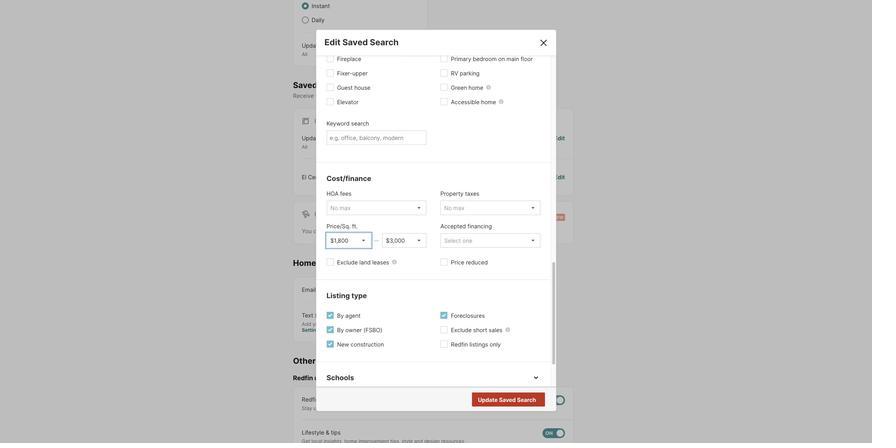 Task type: describe. For each thing, give the bounding box(es) containing it.
construction
[[351, 341, 384, 348]]

saved up the fireplace
[[343, 37, 368, 47]]

primary
[[451, 55, 471, 62]]

2 to from the left
[[422, 405, 426, 411]]

based
[[367, 92, 384, 99]]

settings
[[302, 327, 322, 333]]

edit for edit saved search
[[325, 37, 341, 47]]

update saved search
[[478, 397, 536, 404]]

fireplace
[[337, 55, 361, 62]]

emails
[[318, 356, 344, 366]]

edit saved search element
[[325, 37, 531, 47]]

rentals
[[439, 228, 457, 235]]

0 vertical spatial update
[[302, 42, 321, 49]]

Daily radio
[[302, 17, 309, 24]]

date
[[327, 405, 337, 411]]

update inside button
[[478, 397, 498, 404]]

sell
[[444, 405, 452, 411]]

on for news
[[339, 405, 345, 411]]

home,
[[457, 405, 472, 411]]

owner
[[346, 327, 362, 334]]

by for by owner (fsbo)
[[337, 327, 344, 334]]

search inside dialog
[[351, 120, 369, 127]]

guest
[[337, 84, 353, 91]]

account
[[365, 321, 385, 327]]

by agent
[[337, 312, 361, 319]]

price/sq. ft.
[[327, 223, 358, 230]]

.
[[457, 228, 459, 235]]

schools link
[[327, 373, 540, 383]]

no results button
[[500, 393, 544, 407]]

exclude for exclude short sales
[[451, 327, 472, 334]]

edit saved search
[[325, 37, 399, 47]]

new
[[337, 341, 349, 348]]

ft.
[[352, 223, 358, 230]]

bedroom
[[473, 55, 497, 62]]

land
[[360, 259, 371, 266]]

search inside saved searches receive timely notifications based on your preferred search filters.
[[433, 92, 451, 99]]

up
[[314, 405, 319, 411]]

(fsbo)
[[364, 327, 382, 334]]

2 edit button from the top
[[555, 173, 565, 181]]

can
[[313, 228, 323, 235]]

0 horizontal spatial your
[[313, 321, 323, 327]]

how
[[411, 405, 420, 411]]

with
[[503, 405, 513, 411]]

edit for 2nd edit button from the bottom
[[555, 135, 565, 142]]

sales
[[489, 327, 503, 334]]

1 horizontal spatial searches
[[361, 228, 386, 235]]

saved inside saved searches receive timely notifications based on your preferred search filters.
[[293, 80, 318, 90]]

new construction
[[337, 341, 384, 348]]

create
[[325, 228, 341, 235]]

hoa
[[327, 190, 339, 197]]

only
[[490, 341, 501, 348]]

2 types from the top
[[323, 135, 338, 142]]

for for for sale
[[315, 118, 326, 125]]

foreclosures
[[451, 312, 485, 319]]

add your phone number in
[[302, 321, 365, 327]]

lifestyle & tips
[[302, 429, 341, 436]]

connect
[[483, 405, 502, 411]]

news
[[320, 396, 335, 403]]

list box for hoa fees
[[327, 201, 427, 215]]

for for for rent
[[315, 211, 326, 218]]

for rent
[[315, 211, 342, 218]]

listing
[[327, 292, 350, 300]]

lifestyle
[[302, 429, 324, 436]]

test
[[328, 174, 339, 181]]

updates
[[315, 375, 340, 382]]

property
[[441, 190, 464, 197]]

main
[[507, 55, 519, 62]]

2 and from the left
[[473, 405, 482, 411]]

exclude land leases
[[337, 259, 389, 266]]

no
[[508, 397, 516, 404]]

cerrito
[[308, 174, 326, 181]]

no results
[[508, 397, 536, 404]]

1 edit button from the top
[[555, 134, 565, 150]]

primary bedroom on main floor
[[451, 55, 533, 62]]

parking
[[460, 70, 480, 77]]

rent
[[327, 211, 342, 218]]

hoa fees
[[327, 190, 352, 197]]

other
[[293, 356, 316, 366]]

1 all from the top
[[302, 51, 308, 57]]

price reduced
[[451, 259, 488, 266]]

text
[[302, 312, 313, 319]]

while
[[387, 228, 401, 235]]

searching
[[403, 228, 429, 235]]

in
[[359, 321, 363, 327]]

timely
[[316, 92, 332, 99]]

tips
[[331, 429, 341, 436]]

1 vertical spatial update
[[302, 135, 321, 142]]

features,
[[389, 405, 409, 411]]

account settings
[[302, 321, 385, 333]]

2 update types all from the top
[[302, 135, 338, 150]]

a
[[453, 405, 456, 411]]

for sale
[[315, 118, 341, 125]]

preferred
[[407, 92, 432, 99]]

redfin for redfin updates
[[293, 375, 313, 382]]

text (sms)
[[302, 312, 331, 319]]

guest house
[[337, 84, 371, 91]]

on for searches
[[385, 92, 392, 99]]

your inside saved searches receive timely notifications based on your preferred search filters.
[[394, 92, 405, 99]]

tools
[[366, 405, 377, 411]]

sale
[[327, 118, 341, 125]]

redfin for redfin listings only
[[451, 341, 468, 348]]



Task type: locate. For each thing, give the bounding box(es) containing it.
fixer-upper
[[337, 70, 368, 77]]

types up the fireplace
[[323, 42, 338, 49]]

on inside redfin news stay up to date on redfin's tools and features, how to buy or sell a home, and connect with an agent.
[[339, 405, 345, 411]]

1 horizontal spatial exclude
[[451, 327, 472, 334]]

edit saved search dialog
[[316, 0, 556, 412]]

0 vertical spatial all
[[302, 51, 308, 57]]

exclude for exclude land leases
[[337, 259, 358, 266]]

account settings link
[[302, 321, 385, 333]]

listings
[[470, 341, 488, 348]]

searches up —
[[361, 228, 386, 235]]

0 vertical spatial redfin
[[451, 341, 468, 348]]

price/sq.
[[327, 223, 351, 230]]

floor
[[521, 55, 533, 62]]

search inside the update saved search button
[[517, 397, 536, 404]]

0 horizontal spatial search
[[370, 37, 399, 47]]

0 vertical spatial search
[[433, 92, 451, 99]]

on inside saved searches receive timely notifications based on your preferred search filters.
[[385, 92, 392, 99]]

0 vertical spatial edit
[[325, 37, 341, 47]]

agent
[[346, 312, 361, 319]]

by owner (fsbo)
[[337, 327, 382, 334]]

list box up financing
[[441, 201, 540, 215]]

for left rent
[[315, 211, 326, 218]]

0 vertical spatial update types all
[[302, 42, 338, 57]]

search up e.g. office, balcony, modern text field
[[351, 120, 369, 127]]

type
[[352, 292, 367, 300]]

and right the 'tools'
[[379, 405, 387, 411]]

property taxes
[[441, 190, 480, 197]]

saved
[[343, 37, 368, 47], [293, 80, 318, 90], [343, 228, 359, 235], [499, 397, 516, 404]]

1 vertical spatial on
[[385, 92, 392, 99]]

redfin up the stay at the left of page
[[302, 396, 319, 403]]

edit button
[[555, 134, 565, 150], [555, 173, 565, 181]]

on left the main
[[498, 55, 505, 62]]

rv parking
[[451, 70, 480, 77]]

1 vertical spatial by
[[337, 327, 344, 334]]

1 by from the top
[[337, 312, 344, 319]]

exclude down foreclosures
[[451, 327, 472, 334]]

0 vertical spatial by
[[337, 312, 344, 319]]

0 horizontal spatial on
[[339, 405, 345, 411]]

to
[[321, 405, 326, 411], [422, 405, 426, 411]]

redfin updates
[[293, 375, 340, 382]]

1 horizontal spatial to
[[422, 405, 426, 411]]

1 update types all from the top
[[302, 42, 338, 57]]

exclude
[[337, 259, 358, 266], [451, 327, 472, 334]]

saved inside button
[[499, 397, 516, 404]]

redfin down other
[[293, 375, 313, 382]]

daily
[[312, 17, 325, 24]]

0 vertical spatial on
[[498, 55, 505, 62]]

0 horizontal spatial searches
[[319, 80, 356, 90]]

all down daily option
[[302, 51, 308, 57]]

leases
[[372, 259, 389, 266]]

search
[[370, 37, 399, 47], [517, 397, 536, 404]]

all up el
[[302, 144, 308, 150]]

saved up receive
[[293, 80, 318, 90]]

you can create saved searches while searching for rentals .
[[302, 228, 459, 235]]

tours
[[318, 258, 339, 268]]

redfin left listings
[[451, 341, 468, 348]]

instant
[[312, 2, 330, 9]]

to left 'buy'
[[422, 405, 426, 411]]

1 vertical spatial for
[[315, 211, 326, 218]]

1
[[341, 174, 344, 181]]

0 horizontal spatial exclude
[[337, 259, 358, 266]]

1 vertical spatial searches
[[361, 228, 386, 235]]

1 vertical spatial exclude
[[451, 327, 472, 334]]

home for green home
[[469, 84, 484, 91]]

e.g. office, balcony, modern text field
[[330, 134, 423, 141]]

1 vertical spatial types
[[323, 135, 338, 142]]

1 to from the left
[[321, 405, 326, 411]]

search for edit saved search
[[370, 37, 399, 47]]

1 horizontal spatial search
[[433, 92, 451, 99]]

receive
[[293, 92, 314, 99]]

home right accessible
[[481, 99, 496, 106]]

for
[[430, 228, 437, 235]]

by for by agent
[[337, 312, 344, 319]]

1 horizontal spatial on
[[385, 92, 392, 99]]

for left sale
[[315, 118, 326, 125]]

update up the connect
[[478, 397, 498, 404]]

redfin news stay up to date on redfin's tools and features, how to buy or sell a home, and connect with an agent.
[[302, 396, 536, 411]]

2 horizontal spatial on
[[498, 55, 505, 62]]

on
[[498, 55, 505, 62], [385, 92, 392, 99], [339, 405, 345, 411]]

on right 'based'
[[385, 92, 392, 99]]

redfin
[[451, 341, 468, 348], [293, 375, 313, 382], [302, 396, 319, 403]]

update types all down daily
[[302, 42, 338, 57]]

0 vertical spatial search
[[370, 37, 399, 47]]

1 for from the top
[[315, 118, 326, 125]]

1 vertical spatial search
[[351, 120, 369, 127]]

list box down ft.
[[327, 233, 371, 248]]

2 vertical spatial redfin
[[302, 396, 319, 403]]

home for accessible home
[[481, 99, 496, 106]]

fixer-
[[337, 70, 352, 77]]

2 all from the top
[[302, 144, 308, 150]]

2 vertical spatial update
[[478, 397, 498, 404]]

phone
[[324, 321, 339, 327]]

reduced
[[466, 259, 488, 266]]

and
[[379, 405, 387, 411], [473, 405, 482, 411]]

Instant radio
[[302, 2, 309, 9]]

update types all down for sale
[[302, 135, 338, 150]]

number
[[340, 321, 358, 327]]

on right date on the bottom of page
[[339, 405, 345, 411]]

0 vertical spatial for
[[315, 118, 326, 125]]

0 horizontal spatial and
[[379, 405, 387, 411]]

or
[[438, 405, 443, 411]]

redfin inside edit saved search dialog
[[451, 341, 468, 348]]

short
[[473, 327, 487, 334]]

list box up you can create saved searches while searching for rentals .
[[327, 201, 427, 215]]

search for update saved search
[[517, 397, 536, 404]]

2 by from the top
[[337, 327, 344, 334]]

1 horizontal spatial your
[[394, 92, 405, 99]]

list box right —
[[382, 233, 427, 248]]

1 vertical spatial search
[[517, 397, 536, 404]]

update down for sale
[[302, 135, 321, 142]]

all
[[302, 51, 308, 57], [302, 144, 308, 150]]

1 vertical spatial edit
[[555, 135, 565, 142]]

1 vertical spatial edit button
[[555, 173, 565, 181]]

keyword
[[327, 120, 350, 127]]

update
[[302, 42, 321, 49], [302, 135, 321, 142], [478, 397, 498, 404]]

on inside edit saved search dialog
[[498, 55, 505, 62]]

1 vertical spatial your
[[313, 321, 323, 327]]

types down keyword
[[323, 135, 338, 142]]

1 horizontal spatial search
[[517, 397, 536, 404]]

accessible
[[451, 99, 480, 106]]

home
[[469, 84, 484, 91], [481, 99, 496, 106]]

list box
[[327, 201, 427, 215], [441, 201, 540, 215], [327, 233, 371, 248], [382, 233, 427, 248], [441, 233, 540, 248]]

0 vertical spatial exclude
[[337, 259, 358, 266]]

fees
[[340, 190, 352, 197]]

price
[[451, 259, 465, 266]]

0 vertical spatial edit button
[[555, 134, 565, 150]]

0 vertical spatial your
[[394, 92, 405, 99]]

1 vertical spatial update types all
[[302, 135, 338, 150]]

edit for 2nd edit button from the top of the page
[[555, 174, 565, 181]]

2 for from the top
[[315, 211, 326, 218]]

upper
[[352, 70, 368, 77]]

accepted
[[441, 223, 466, 230]]

searches down the fixer-
[[319, 80, 356, 90]]

other emails
[[293, 356, 344, 366]]

your left preferred
[[394, 92, 405, 99]]

saved up with
[[499, 397, 516, 404]]

cost/finance
[[327, 174, 371, 183]]

list box down financing
[[441, 233, 540, 248]]

None checkbox
[[543, 396, 565, 405], [543, 429, 565, 439], [543, 396, 565, 405], [543, 429, 565, 439]]

elevator
[[337, 99, 359, 106]]

saved right create in the left of the page
[[343, 228, 359, 235]]

search left filters.
[[433, 92, 451, 99]]

home
[[293, 258, 316, 268]]

redfin's
[[346, 405, 364, 411]]

results
[[517, 397, 536, 404]]

1 vertical spatial redfin
[[293, 375, 313, 382]]

0 vertical spatial searches
[[319, 80, 356, 90]]

search
[[433, 92, 451, 99], [351, 120, 369, 127]]

1 vertical spatial all
[[302, 144, 308, 150]]

accessible home
[[451, 99, 496, 106]]

0 vertical spatial home
[[469, 84, 484, 91]]

list box for property taxes
[[441, 201, 540, 215]]

schools
[[327, 374, 354, 382]]

1 horizontal spatial and
[[473, 405, 482, 411]]

update down daily option
[[302, 42, 321, 49]]

accepted financing
[[441, 223, 492, 230]]

saved searches receive timely notifications based on your preferred search filters.
[[293, 80, 469, 99]]

edit inside dialog
[[325, 37, 341, 47]]

listing type
[[327, 292, 367, 300]]

redfin inside redfin news stay up to date on redfin's tools and features, how to buy or sell a home, and connect with an agent.
[[302, 396, 319, 403]]

1 types from the top
[[323, 42, 338, 49]]

agent.
[[522, 405, 536, 411]]

el
[[302, 174, 307, 181]]

update types all
[[302, 42, 338, 57], [302, 135, 338, 150]]

list box for accepted financing
[[441, 233, 540, 248]]

el cerrito test 1
[[302, 174, 344, 181]]

exclude short sales
[[451, 327, 503, 334]]

green
[[451, 84, 467, 91]]

2 vertical spatial on
[[339, 405, 345, 411]]

your up settings
[[313, 321, 323, 327]]

and right 'home,'
[[473, 405, 482, 411]]

green home
[[451, 84, 484, 91]]

2 vertical spatial edit
[[555, 174, 565, 181]]

exclude left land
[[337, 259, 358, 266]]

1 vertical spatial home
[[481, 99, 496, 106]]

0 horizontal spatial search
[[351, 120, 369, 127]]

1 and from the left
[[379, 405, 387, 411]]

update saved search button
[[472, 393, 545, 407]]

to right up
[[321, 405, 326, 411]]

home up accessible home
[[469, 84, 484, 91]]

notifications
[[333, 92, 366, 99]]

&
[[326, 429, 329, 436]]

0 horizontal spatial to
[[321, 405, 326, 411]]

searches inside saved searches receive timely notifications based on your preferred search filters.
[[319, 80, 356, 90]]

filters.
[[452, 92, 469, 99]]

you
[[302, 228, 312, 235]]

0 vertical spatial types
[[323, 42, 338, 49]]



Task type: vqa. For each thing, say whether or not it's contained in the screenshot.
updates
yes



